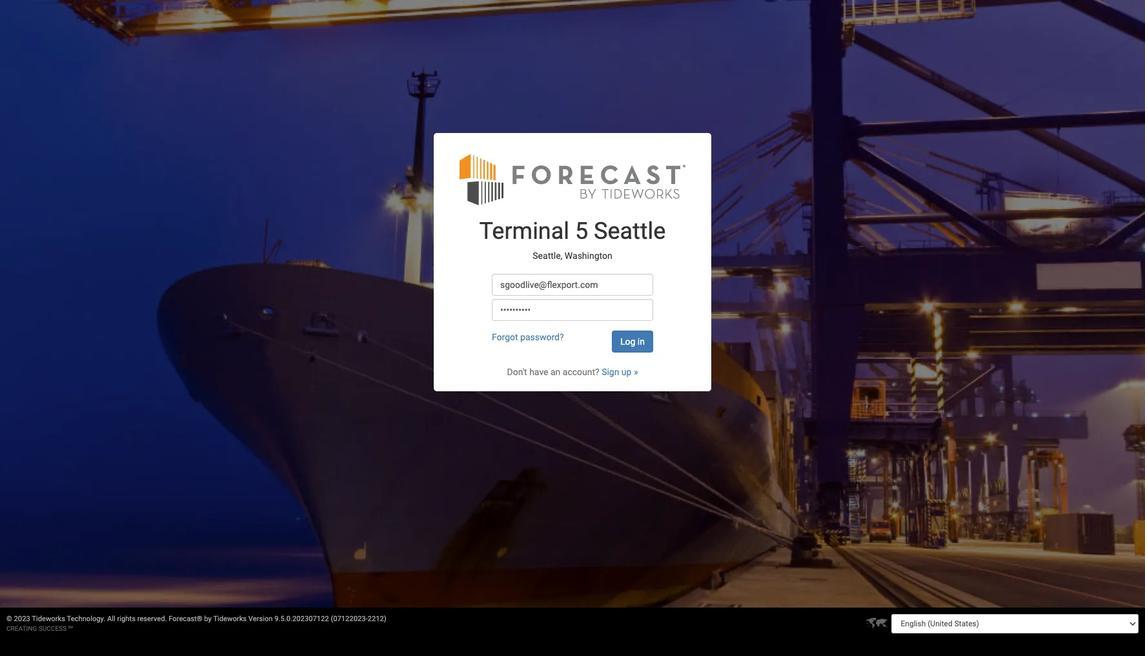 Task type: locate. For each thing, give the bounding box(es) containing it.
sign
[[602, 367, 620, 377]]

2 tideworks from the left
[[213, 615, 247, 623]]

success
[[39, 625, 67, 632]]

©
[[6, 615, 12, 623]]

1 horizontal spatial tideworks
[[213, 615, 247, 623]]

tideworks right by on the left bottom
[[213, 615, 247, 623]]

don't have an account? sign up »
[[507, 367, 639, 377]]

all
[[107, 615, 115, 623]]

forgot password? log in
[[492, 332, 645, 347]]

9.5.0.202307122
[[275, 615, 329, 623]]

0 horizontal spatial tideworks
[[32, 615, 65, 623]]

rights
[[117, 615, 136, 623]]

forgot password? link
[[492, 332, 564, 343]]

(07122023-
[[331, 615, 368, 623]]

by
[[204, 615, 212, 623]]

»
[[634, 367, 639, 377]]

Email or username text field
[[492, 274, 654, 296]]

an
[[551, 367, 561, 377]]

seattle
[[594, 218, 666, 245]]

tideworks up success
[[32, 615, 65, 623]]

don't
[[507, 367, 528, 377]]

log
[[621, 337, 636, 347]]

seattle,
[[533, 251, 563, 261]]

up
[[622, 367, 632, 377]]

terminal
[[480, 218, 570, 245]]

tideworks
[[32, 615, 65, 623], [213, 615, 247, 623]]

reserved.
[[137, 615, 167, 623]]



Task type: describe. For each thing, give the bounding box(es) containing it.
washington
[[565, 251, 613, 261]]

log in button
[[612, 331, 654, 353]]

account?
[[563, 367, 600, 377]]

password?
[[521, 332, 564, 343]]

version
[[249, 615, 273, 623]]

forgot
[[492, 332, 518, 343]]

© 2023 tideworks technology. all rights reserved. forecast® by tideworks version 9.5.0.202307122 (07122023-2212) creating success ℠
[[6, 615, 387, 632]]

sign up » link
[[602, 367, 639, 377]]

creating
[[6, 625, 37, 632]]

have
[[530, 367, 549, 377]]

forecast® by tideworks image
[[460, 153, 686, 206]]

℠
[[68, 625, 73, 632]]

in
[[638, 337, 645, 347]]

2023
[[14, 615, 30, 623]]

technology.
[[67, 615, 105, 623]]

1 tideworks from the left
[[32, 615, 65, 623]]

5
[[576, 218, 589, 245]]

terminal 5 seattle seattle, washington
[[480, 218, 666, 261]]

forecast®
[[169, 615, 203, 623]]

Password password field
[[492, 299, 654, 321]]

2212)
[[368, 615, 387, 623]]



Task type: vqa. For each thing, say whether or not it's contained in the screenshot.
the top been
no



